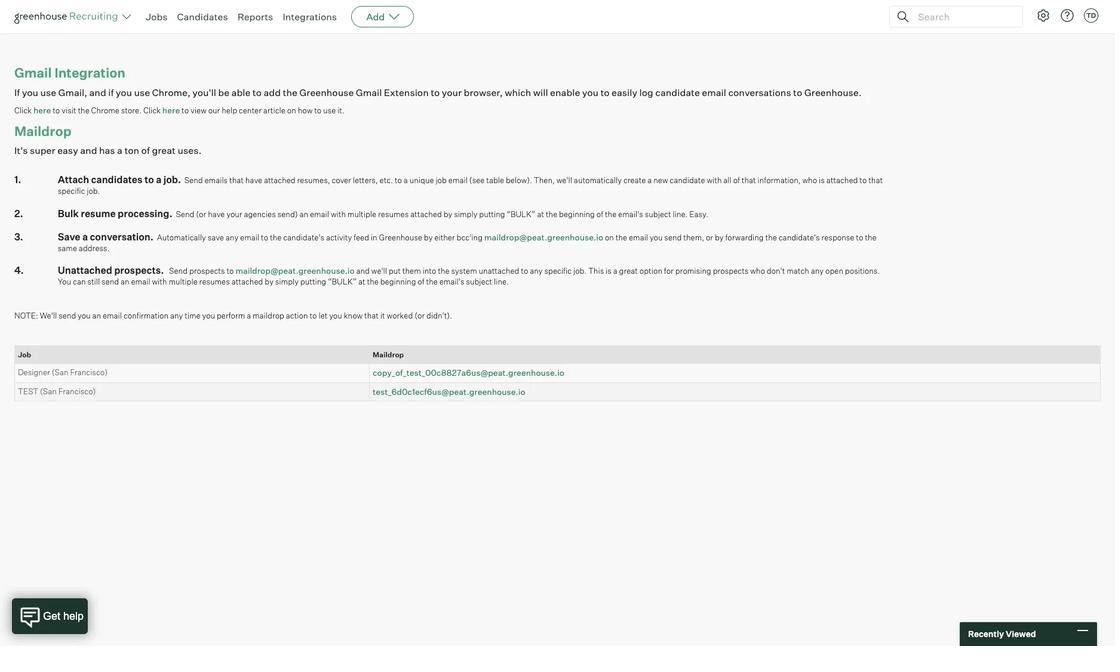 Task type: vqa. For each thing, say whether or not it's contained in the screenshot.
candidate to the bottom
yes



Task type: describe. For each thing, give the bounding box(es) containing it.
unattached prospects. send prospects to maildrop@peat.greenhouse.io
[[58, 265, 355, 277]]

uses.
[[178, 145, 201, 156]]

a up processing.
[[156, 174, 161, 186]]

agencies
[[244, 209, 276, 219]]

designer                 (san francisco)
[[18, 368, 108, 377]]

candidate inside the gmail integration if you use gmail, and if you use chrome, you'll be able to add the greenhouse gmail extension to your browser, which will enable you to easily log candidate email conversations to greenhouse.
[[655, 86, 700, 98]]

this
[[588, 266, 604, 276]]

chrome,
[[152, 86, 190, 98]]

line. inside and we'll put them into the system unattached to any specific job. this is a great option for promising prospects who don't match any open positions. you can still send an email with multiple resumes attached by simply putting "bulk" at the beginning of the email's subject line.
[[494, 277, 509, 287]]

at inside 'bulk resume processing. send (or have your agencies send) an email with multiple resumes attached by simply putting "bulk" at the beginning of the email's subject line. easy.'
[[537, 209, 544, 219]]

recently
[[968, 630, 1004, 640]]

if
[[108, 86, 114, 98]]

email left confirmation
[[103, 311, 122, 321]]

address.
[[79, 243, 110, 253]]

of inside 'bulk resume processing. send (or have your agencies send) an email with multiple resumes attached by simply putting "bulk" at the beginning of the email's subject line. easy.'
[[596, 209, 603, 219]]

is inside send emails that have attached resumes, cover letters, etc. to a unique job email (see table below). then, we'll automatically create a new candidate with all of that information, who is attached to that specific job.
[[819, 176, 825, 185]]

copy_of_test_00c8827a6us@peat.greenhouse.io
[[373, 368, 564, 378]]

beginning inside 'bulk resume processing. send (or have your agencies send) an email with multiple resumes attached by simply putting "bulk" at the beginning of the email's subject line. easy.'
[[559, 209, 595, 219]]

bulk resume processing. send (or have your agencies send) an email with multiple resumes attached by simply putting "bulk" at the beginning of the email's subject line. easy.
[[58, 208, 708, 219]]

unique
[[410, 176, 434, 185]]

article
[[263, 106, 285, 115]]

test                 (san francisco)
[[18, 387, 96, 396]]

by inside 'bulk resume processing. send (or have your agencies send) an email with multiple resumes attached by simply putting "bulk" at the beginning of the email's subject line. easy.'
[[444, 209, 452, 219]]

easy
[[57, 145, 78, 156]]

gmail,
[[58, 86, 87, 98]]

job
[[436, 176, 447, 185]]

2 click from the left
[[143, 106, 161, 115]]

great inside maildrop it's super easy and has a ton of great uses.
[[152, 145, 176, 156]]

you right if at the top left of page
[[116, 86, 132, 98]]

any inside save a conversation. automatically save any email to the candidate's activity feed in greenhouse by either bcc'ing maildrop@peat.greenhouse.io
[[226, 233, 238, 242]]

2.
[[14, 208, 23, 219]]

any left open
[[811, 266, 824, 276]]

4.
[[14, 265, 24, 277]]

your inside the gmail integration if you use gmail, and if you use chrome, you'll be able to add the greenhouse gmail extension to your browser, which will enable you to easily log candidate email conversations to greenhouse.
[[442, 86, 462, 98]]

maildrop for maildrop
[[373, 350, 404, 359]]

2 here link from the left
[[162, 105, 180, 115]]

maildrop for maildrop it's super easy and has a ton of great uses.
[[14, 123, 71, 139]]

on inside click here to visit the chrome store. click here to view our help center article on how to use it.
[[287, 106, 296, 115]]

(san for test_6d0c1ecf6us@peat.greenhouse.io
[[40, 387, 57, 396]]

and inside and we'll put them into the system unattached to any specific job. this is a great option for promising prospects who don't match any open positions. you can still send an email with multiple resumes attached by simply putting "bulk" at the beginning of the email's subject line.
[[356, 266, 370, 276]]

save
[[58, 231, 80, 243]]

on the email you send them, or by forwarding the candidate's response to the same address.
[[58, 233, 876, 253]]

job. inside and we'll put them into the system unattached to any specific job. this is a great option for promising prospects who don't match any open positions. you can still send an email with multiple resumes attached by simply putting "bulk" at the beginning of the email's subject line.
[[573, 266, 586, 276]]

open
[[825, 266, 843, 276]]

a inside maildrop it's super easy and has a ton of great uses.
[[117, 145, 122, 156]]

jobs
[[146, 11, 168, 23]]

gmail integration if you use gmail, and if you use chrome, you'll be able to add the greenhouse gmail extension to your browser, which will enable you to easily log candidate email conversations to greenhouse.
[[14, 64, 862, 98]]

(see
[[469, 176, 485, 185]]

easily
[[612, 86, 637, 98]]

multiple inside 'bulk resume processing. send (or have your agencies send) an email with multiple resumes attached by simply putting "bulk" at the beginning of the email's subject line. easy.'
[[347, 209, 376, 219]]

jobs link
[[146, 11, 168, 23]]

resumes inside 'bulk resume processing. send (or have your agencies send) an email with multiple resumes attached by simply putting "bulk" at the beginning of the email's subject line. easy.'
[[378, 209, 409, 219]]

1 vertical spatial gmail
[[356, 86, 382, 98]]

send inside and we'll put them into the system unattached to any specific job. this is a great option for promising prospects who don't match any open positions. you can still send an email with multiple resumes attached by simply putting "bulk" at the beginning of the email's subject line.
[[102, 277, 119, 287]]

your inside 'bulk resume processing. send (or have your agencies send) an email with multiple resumes attached by simply putting "bulk" at the beginning of the email's subject line. easy.'
[[227, 209, 242, 219]]

integrations
[[283, 11, 337, 23]]

send)
[[277, 209, 298, 219]]

a left unique
[[404, 176, 408, 185]]

forwarding
[[725, 233, 764, 242]]

view
[[191, 106, 207, 115]]

new
[[653, 176, 668, 185]]

automatically
[[574, 176, 622, 185]]

a inside and we'll put them into the system unattached to any specific job. this is a great option for promising prospects who don't match any open positions. you can still send an email with multiple resumes attached by simply putting "bulk" at the beginning of the email's subject line.
[[613, 266, 617, 276]]

maildrop
[[253, 311, 284, 321]]

worked
[[387, 311, 413, 321]]

visit
[[62, 106, 76, 115]]

confirmation
[[124, 311, 168, 321]]

reports link
[[237, 11, 273, 23]]

don't
[[767, 266, 785, 276]]

let
[[319, 311, 328, 321]]

attached left "resumes,"
[[264, 176, 295, 185]]

and inside the gmail integration if you use gmail, and if you use chrome, you'll be able to add the greenhouse gmail extension to your browser, which will enable you to easily log candidate email conversations to greenhouse.
[[89, 86, 106, 98]]

action
[[286, 311, 308, 321]]

activity
[[326, 233, 352, 242]]

it
[[380, 311, 385, 321]]

you down can
[[78, 311, 91, 321]]

bcc'ing
[[457, 233, 483, 242]]

0 vertical spatial job.
[[163, 174, 181, 186]]

promising
[[675, 266, 711, 276]]

resumes inside and we'll put them into the system unattached to any specific job. this is a great option for promising prospects who don't match any open positions. you can still send an email with multiple resumes attached by simply putting "bulk" at the beginning of the email's subject line.
[[199, 277, 230, 287]]

put
[[389, 266, 401, 276]]

prospects inside and we'll put them into the system unattached to any specific job. this is a great option for promising prospects who don't match any open positions. you can still send an email with multiple resumes attached by simply putting "bulk" at the beginning of the email's subject line.
[[713, 266, 749, 276]]

1 here from the left
[[33, 105, 51, 115]]

a right perform
[[247, 311, 251, 321]]

email inside save a conversation. automatically save any email to the candidate's activity feed in greenhouse by either bcc'ing maildrop@peat.greenhouse.io
[[240, 233, 259, 242]]

maildrop it's super easy and has a ton of great uses.
[[14, 123, 201, 156]]

have inside 'bulk resume processing. send (or have your agencies send) an email with multiple resumes attached by simply putting "bulk" at the beginning of the email's subject line. easy.'
[[208, 209, 225, 219]]

note:
[[14, 311, 38, 321]]

you right time
[[202, 311, 215, 321]]

greenhouse recruiting image
[[14, 10, 122, 24]]

email inside the gmail integration if you use gmail, and if you use chrome, you'll be able to add the greenhouse gmail extension to your browser, which will enable you to easily log candidate email conversations to greenhouse.
[[702, 86, 726, 98]]

them,
[[683, 233, 704, 242]]

option
[[640, 266, 662, 276]]

will
[[533, 86, 548, 98]]

beginning inside and we'll put them into the system unattached to any specific job. this is a great option for promising prospects who don't match any open positions. you can still send an email with multiple resumes attached by simply putting "bulk" at the beginning of the email's subject line.
[[380, 277, 416, 287]]

send inside send emails that have attached resumes, cover letters, etc. to a unique job email (see table below). then, we'll automatically create a new candidate with all of that information, who is attached to that specific job.
[[184, 176, 203, 185]]

chrome
[[91, 106, 119, 115]]

we'll
[[40, 311, 57, 321]]

unattached
[[479, 266, 519, 276]]

job
[[18, 350, 31, 359]]

candidate inside send emails that have attached resumes, cover letters, etc. to a unique job email (see table below). then, we'll automatically create a new candidate with all of that information, who is attached to that specific job.
[[670, 176, 705, 185]]

email inside on the email you send them, or by forwarding the candidate's response to the same address.
[[629, 233, 648, 242]]

enable
[[550, 86, 580, 98]]

subject inside 'bulk resume processing. send (or have your agencies send) an email with multiple resumes attached by simply putting "bulk" at the beginning of the email's subject line. easy.'
[[645, 209, 671, 219]]

you
[[58, 277, 71, 287]]

simply inside 'bulk resume processing. send (or have your agencies send) an email with multiple resumes attached by simply putting "bulk" at the beginning of the email's subject line. easy.'
[[454, 209, 477, 219]]

0 horizontal spatial an
[[92, 311, 101, 321]]

send inside on the email you send them, or by forwarding the candidate's response to the same address.
[[664, 233, 682, 242]]

of inside maildrop it's super easy and has a ton of great uses.
[[141, 145, 150, 156]]

able
[[231, 86, 250, 98]]

store.
[[121, 106, 142, 115]]

of inside and we'll put them into the system unattached to any specific job. this is a great option for promising prospects who don't match any open positions. you can still send an email with multiple resumes attached by simply putting "bulk" at the beginning of the email's subject line.
[[418, 277, 424, 287]]

and inside maildrop it's super easy and has a ton of great uses.
[[80, 145, 97, 156]]

with inside 'bulk resume processing. send (or have your agencies send) an email with multiple resumes attached by simply putting "bulk" at the beginning of the email's subject line. easy.'
[[331, 209, 346, 219]]

attached inside 'bulk resume processing. send (or have your agencies send) an email with multiple resumes attached by simply putting "bulk" at the beginning of the email's subject line. easy.'
[[410, 209, 442, 219]]

specific inside send emails that have attached resumes, cover letters, etc. to a unique job email (see table below). then, we'll automatically create a new candidate with all of that information, who is attached to that specific job.
[[58, 186, 85, 196]]

putting inside 'bulk resume processing. send (or have your agencies send) an email with multiple resumes attached by simply putting "bulk" at the beginning of the email's subject line. easy.'
[[479, 209, 505, 219]]

processing.
[[118, 208, 172, 219]]

still
[[87, 277, 100, 287]]

the inside save a conversation. automatically save any email to the candidate's activity feed in greenhouse by either bcc'ing maildrop@peat.greenhouse.io
[[270, 233, 282, 242]]

an inside 'bulk resume processing. send (or have your agencies send) an email with multiple resumes attached by simply putting "bulk" at the beginning of the email's subject line. easy.'
[[299, 209, 308, 219]]

have inside send emails that have attached resumes, cover letters, etc. to a unique job email (see table below). then, we'll automatically create a new candidate with all of that information, who is attached to that specific job.
[[245, 176, 262, 185]]

francisco) for copy_of_test_00c8827a6us@peat.greenhouse.io
[[70, 368, 108, 377]]

to inside and we'll put them into the system unattached to any specific job. this is a great option for promising prospects who don't match any open positions. you can still send an email with multiple resumes attached by simply putting "bulk" at the beginning of the email's subject line.
[[521, 266, 528, 276]]

emails
[[205, 176, 228, 185]]

any right unattached
[[530, 266, 543, 276]]

log
[[639, 86, 653, 98]]

integration
[[54, 64, 125, 81]]

candidate's inside on the email you send them, or by forwarding the candidate's response to the same address.
[[779, 233, 820, 242]]

all
[[723, 176, 731, 185]]

and we'll put them into the system unattached to any specific job. this is a great option for promising prospects who don't match any open positions. you can still send an email with multiple resumes attached by simply putting "bulk" at the beginning of the email's subject line.
[[58, 266, 880, 287]]

test
[[18, 387, 38, 396]]

letters,
[[353, 176, 378, 185]]

if
[[14, 86, 20, 98]]

integrations link
[[283, 11, 337, 23]]

perform
[[217, 311, 245, 321]]

be
[[218, 86, 229, 98]]

email's inside 'bulk resume processing. send (or have your agencies send) an email with multiple resumes attached by simply putting "bulk" at the beginning of the email's subject line. easy.'
[[618, 209, 643, 219]]

you inside on the email you send them, or by forwarding the candidate's response to the same address.
[[650, 233, 663, 242]]

browser,
[[464, 86, 503, 98]]

"bulk" inside 'bulk resume processing. send (or have your agencies send) an email with multiple resumes attached by simply putting "bulk" at the beginning of the email's subject line. easy.'
[[507, 209, 535, 219]]

0 horizontal spatial use
[[40, 86, 56, 98]]

Search text field
[[915, 8, 1012, 25]]

is inside and we'll put them into the system unattached to any specific job. this is a great option for promising prospects who don't match any open positions. you can still send an email with multiple resumes attached by simply putting "bulk" at the beginning of the email's subject line.
[[606, 266, 611, 276]]

greenhouse inside save a conversation. automatically save any email to the candidate's activity feed in greenhouse by either bcc'ing maildrop@peat.greenhouse.io
[[379, 233, 422, 242]]

maildrop@peat.greenhouse.io link for conversation.
[[484, 232, 603, 242]]



Task type: locate. For each thing, give the bounding box(es) containing it.
2 vertical spatial job.
[[573, 266, 586, 276]]

0 horizontal spatial maildrop
[[14, 123, 71, 139]]

on inside on the email you send them, or by forwarding the candidate's response to the same address.
[[605, 233, 614, 242]]

the inside the gmail integration if you use gmail, and if you use chrome, you'll be able to add the greenhouse gmail extension to your browser, which will enable you to easily log candidate email conversations to greenhouse.
[[283, 86, 297, 98]]

1 vertical spatial specific
[[544, 266, 572, 276]]

0 vertical spatial great
[[152, 145, 176, 156]]

0 horizontal spatial multiple
[[169, 277, 198, 287]]

0 horizontal spatial candidate's
[[283, 233, 324, 242]]

you right let
[[329, 311, 342, 321]]

here down chrome,
[[162, 105, 180, 115]]

who inside and we'll put them into the system unattached to any specific job. this is a great option for promising prospects who don't match any open positions. you can still send an email with multiple resumes attached by simply putting "bulk" at the beginning of the email's subject line.
[[750, 266, 765, 276]]

resumes down etc.
[[378, 209, 409, 219]]

1 vertical spatial who
[[750, 266, 765, 276]]

0 vertical spatial putting
[[479, 209, 505, 219]]

we'll
[[556, 176, 572, 185], [371, 266, 387, 276]]

who left don't
[[750, 266, 765, 276]]

multiple inside and we'll put them into the system unattached to any specific job. this is a great option for promising prospects who don't match any open positions. you can still send an email with multiple resumes attached by simply putting "bulk" at the beginning of the email's subject line.
[[169, 277, 198, 287]]

bulk
[[58, 208, 79, 219]]

how
[[298, 106, 313, 115]]

who right information,
[[802, 176, 817, 185]]

0 vertical spatial email's
[[618, 209, 643, 219]]

1 horizontal spatial maildrop@peat.greenhouse.io
[[484, 232, 603, 242]]

1 horizontal spatial who
[[802, 176, 817, 185]]

send right we'll
[[59, 311, 76, 321]]

line. inside 'bulk resume processing. send (or have your agencies send) an email with multiple resumes attached by simply putting "bulk" at the beginning of the email's subject line. easy.'
[[673, 209, 688, 219]]

candidates
[[91, 174, 143, 186]]

resumes down unattached prospects. send prospects to maildrop@peat.greenhouse.io
[[199, 277, 230, 287]]

a
[[117, 145, 122, 156], [156, 174, 161, 186], [404, 176, 408, 185], [648, 176, 652, 185], [82, 231, 88, 243], [613, 266, 617, 276], [247, 311, 251, 321]]

response
[[821, 233, 854, 242]]

maildrop@peat.greenhouse.io link up action
[[236, 266, 355, 276]]

0 vertical spatial gmail
[[14, 64, 52, 81]]

maildrop@peat.greenhouse.io up unattached
[[484, 232, 603, 242]]

candidates
[[177, 11, 228, 23]]

"bulk" inside and we'll put them into the system unattached to any specific job. this is a great option for promising prospects who don't match any open positions. you can still send an email with multiple resumes attached by simply putting "bulk" at the beginning of the email's subject line.
[[328, 277, 357, 287]]

then,
[[534, 176, 555, 185]]

1 horizontal spatial candidate's
[[779, 233, 820, 242]]

use up store. on the left of the page
[[134, 86, 150, 98]]

(or left didn't).
[[415, 311, 425, 321]]

putting inside and we'll put them into the system unattached to any specific job. this is a great option for promising prospects who don't match any open positions. you can still send an email with multiple resumes attached by simply putting "bulk" at the beginning of the email's subject line.
[[300, 277, 326, 287]]

0 vertical spatial subject
[[645, 209, 671, 219]]

1 vertical spatial with
[[331, 209, 346, 219]]

you right if
[[22, 86, 38, 98]]

2 here from the left
[[162, 105, 180, 115]]

your left the agencies
[[227, 209, 242, 219]]

you
[[22, 86, 38, 98], [116, 86, 132, 98], [582, 86, 598, 98], [650, 233, 663, 242], [78, 311, 91, 321], [202, 311, 215, 321], [329, 311, 342, 321]]

1 horizontal spatial job.
[[163, 174, 181, 186]]

click here to visit the chrome store. click here to view our help center article on how to use it.
[[14, 105, 345, 115]]

to inside save a conversation. automatically save any email to the candidate's activity feed in greenhouse by either bcc'ing maildrop@peat.greenhouse.io
[[261, 233, 268, 242]]

maildrop@peat.greenhouse.io inside save a conversation. automatically save any email to the candidate's activity feed in greenhouse by either bcc'ing maildrop@peat.greenhouse.io
[[484, 232, 603, 242]]

email up save a conversation. automatically save any email to the candidate's activity feed in greenhouse by either bcc'ing maildrop@peat.greenhouse.io
[[310, 209, 329, 219]]

a left new
[[648, 176, 652, 185]]

at up know
[[358, 277, 365, 287]]

either
[[434, 233, 455, 242]]

multiple
[[347, 209, 376, 219], [169, 277, 198, 287]]

great left uses.
[[152, 145, 176, 156]]

of
[[141, 145, 150, 156], [733, 176, 740, 185], [596, 209, 603, 219], [418, 277, 424, 287]]

conversations
[[728, 86, 791, 98]]

email inside send emails that have attached resumes, cover letters, etc. to a unique job email (see table below). then, we'll automatically create a new candidate with all of that information, who is attached to that specific job.
[[448, 176, 468, 185]]

we'll left "put"
[[371, 266, 387, 276]]

it.
[[338, 106, 345, 115]]

1 horizontal spatial use
[[134, 86, 150, 98]]

1 horizontal spatial here link
[[162, 105, 180, 115]]

system
[[451, 266, 477, 276]]

(san right test
[[40, 387, 57, 396]]

by inside save a conversation. automatically save any email to the candidate's activity feed in greenhouse by either bcc'ing maildrop@peat.greenhouse.io
[[424, 233, 433, 242]]

is right information,
[[819, 176, 825, 185]]

to inside on the email you send them, or by forwarding the candidate's response to the same address.
[[856, 233, 863, 242]]

by up either
[[444, 209, 452, 219]]

0 vertical spatial have
[[245, 176, 262, 185]]

super
[[30, 145, 55, 156]]

1 here link from the left
[[33, 105, 51, 115]]

click right store. on the left of the page
[[143, 106, 161, 115]]

0 horizontal spatial beginning
[[380, 277, 416, 287]]

by inside and we'll put them into the system unattached to any specific job. this is a great option for promising prospects who don't match any open positions. you can still send an email with multiple resumes attached by simply putting "bulk" at the beginning of the email's subject line.
[[265, 277, 273, 287]]

simply
[[454, 209, 477, 219], [275, 277, 299, 287]]

1 horizontal spatial (or
[[415, 311, 425, 321]]

attached up response
[[826, 176, 858, 185]]

on left how
[[287, 106, 296, 115]]

send emails that have attached resumes, cover letters, etc. to a unique job email (see table below). then, we'll automatically create a new candidate with all of that information, who is attached to that specific job.
[[58, 176, 883, 196]]

and
[[89, 86, 106, 98], [80, 145, 97, 156], [356, 266, 370, 276]]

conversation.
[[90, 231, 153, 243]]

email right job at the top left
[[448, 176, 468, 185]]

for
[[664, 266, 674, 276]]

"bulk" up know
[[328, 277, 357, 287]]

you right enable
[[582, 86, 598, 98]]

1 horizontal spatial multiple
[[347, 209, 376, 219]]

use left gmail,
[[40, 86, 56, 98]]

great
[[152, 145, 176, 156], [619, 266, 638, 276]]

is
[[819, 176, 825, 185], [606, 266, 611, 276]]

recently viewed
[[968, 630, 1036, 640]]

or
[[706, 233, 713, 242]]

candidate's up match
[[779, 233, 820, 242]]

0 vertical spatial "bulk"
[[507, 209, 535, 219]]

subject down system
[[466, 277, 492, 287]]

resume
[[81, 208, 116, 219]]

send
[[664, 233, 682, 242], [102, 277, 119, 287], [59, 311, 76, 321]]

candidate right new
[[670, 176, 705, 185]]

email left conversations
[[702, 86, 726, 98]]

francisco) for test_6d0c1ecf6us@peat.greenhouse.io
[[58, 387, 96, 396]]

add button
[[351, 6, 414, 27]]

(or inside 'bulk resume processing. send (or have your agencies send) an email with multiple resumes attached by simply putting "bulk" at the beginning of the email's subject line. easy.'
[[196, 209, 206, 219]]

job.
[[163, 174, 181, 186], [87, 186, 100, 196], [573, 266, 586, 276]]

putting up let
[[300, 277, 326, 287]]

automatically
[[157, 233, 206, 242]]

specific
[[58, 186, 85, 196], [544, 266, 572, 276]]

a up address.
[[82, 231, 88, 243]]

beginning down automatically
[[559, 209, 595, 219]]

0 vertical spatial we'll
[[556, 176, 572, 185]]

0 horizontal spatial send
[[59, 311, 76, 321]]

prospects inside unattached prospects. send prospects to maildrop@peat.greenhouse.io
[[189, 266, 225, 276]]

use inside click here to visit the chrome store. click here to view our help center article on how to use it.
[[323, 106, 336, 115]]

know
[[344, 311, 363, 321]]

positions.
[[845, 266, 880, 276]]

to inside unattached prospects. send prospects to maildrop@peat.greenhouse.io
[[227, 266, 234, 276]]

0 vertical spatial simply
[[454, 209, 477, 219]]

2 candidate's from the left
[[779, 233, 820, 242]]

click down if
[[14, 106, 32, 115]]

gmail
[[14, 64, 52, 81], [356, 86, 382, 98]]

simply inside and we'll put them into the system unattached to any specific job. this is a great option for promising prospects who don't match any open positions. you can still send an email with multiple resumes attached by simply putting "bulk" at the beginning of the email's subject line.
[[275, 277, 299, 287]]

2 vertical spatial send
[[59, 311, 76, 321]]

1 vertical spatial putting
[[300, 277, 326, 287]]

by left either
[[424, 233, 433, 242]]

cover
[[332, 176, 351, 185]]

1 horizontal spatial click
[[143, 106, 161, 115]]

of right all
[[733, 176, 740, 185]]

extension
[[384, 86, 429, 98]]

has
[[99, 145, 115, 156]]

1 vertical spatial (san
[[40, 387, 57, 396]]

1 prospects from the left
[[189, 266, 225, 276]]

email down the agencies
[[240, 233, 259, 242]]

etc.
[[380, 176, 393, 185]]

(san for copy_of_test_00c8827a6us@peat.greenhouse.io
[[52, 368, 68, 377]]

configure image
[[1036, 8, 1051, 23]]

you up option
[[650, 233, 663, 242]]

email
[[702, 86, 726, 98], [448, 176, 468, 185], [310, 209, 329, 219], [240, 233, 259, 242], [629, 233, 648, 242], [131, 277, 150, 287], [103, 311, 122, 321]]

an inside and we'll put them into the system unattached to any specific job. this is a great option for promising prospects who don't match any open positions. you can still send an email with multiple resumes attached by simply putting "bulk" at the beginning of the email's subject line.
[[121, 277, 129, 287]]

attached up either
[[410, 209, 442, 219]]

reports
[[237, 11, 273, 23]]

by up maildrop
[[265, 277, 273, 287]]

0 horizontal spatial maildrop@peat.greenhouse.io
[[236, 266, 355, 276]]

subject down new
[[645, 209, 671, 219]]

line. down unattached
[[494, 277, 509, 287]]

email inside and we'll put them into the system unattached to any specific job. this is a great option for promising prospects who don't match any open positions. you can still send an email with multiple resumes attached by simply putting "bulk" at the beginning of the email's subject line.
[[131, 277, 150, 287]]

send up automatically
[[176, 209, 194, 219]]

0 vertical spatial on
[[287, 106, 296, 115]]

the inside click here to visit the chrome store. click here to view our help center article on how to use it.
[[78, 106, 89, 115]]

prospects down forwarding
[[713, 266, 749, 276]]

candidate's down send)
[[283, 233, 324, 242]]

0 horizontal spatial subject
[[466, 277, 492, 287]]

1 vertical spatial your
[[227, 209, 242, 219]]

1 horizontal spatial at
[[537, 209, 544, 219]]

1 click from the left
[[14, 106, 32, 115]]

subject inside and we'll put them into the system unattached to any specific job. this is a great option for promising prospects who don't match any open positions. you can still send an email with multiple resumes attached by simply putting "bulk" at the beginning of the email's subject line.
[[466, 277, 492, 287]]

1 vertical spatial candidate
[[670, 176, 705, 185]]

any left time
[[170, 311, 183, 321]]

0 vertical spatial send
[[664, 233, 682, 242]]

your
[[442, 86, 462, 98], [227, 209, 242, 219]]

help
[[222, 106, 237, 115]]

a left "ton"
[[117, 145, 122, 156]]

gmail left extension at the top of the page
[[356, 86, 382, 98]]

1 vertical spatial send
[[102, 277, 119, 287]]

1 horizontal spatial is
[[819, 176, 825, 185]]

email down prospects.
[[131, 277, 150, 287]]

information,
[[758, 176, 801, 185]]

1 vertical spatial is
[[606, 266, 611, 276]]

here link down chrome,
[[162, 105, 180, 115]]

into
[[423, 266, 436, 276]]

who inside send emails that have attached resumes, cover letters, etc. to a unique job email (see table below). then, we'll automatically create a new candidate with all of that information, who is attached to that specific job.
[[802, 176, 817, 185]]

0 horizontal spatial at
[[358, 277, 365, 287]]

with down prospects.
[[152, 277, 167, 287]]

1 vertical spatial email's
[[439, 277, 464, 287]]

email inside 'bulk resume processing. send (or have your agencies send) an email with multiple resumes attached by simply putting "bulk" at the beginning of the email's subject line. easy.'
[[310, 209, 329, 219]]

job. inside send emails that have attached resumes, cover letters, etc. to a unique job email (see table below). then, we'll automatically create a new candidate with all of that information, who is attached to that specific job.
[[87, 186, 100, 196]]

note: we'll send you an email confirmation any time you perform a maildrop action to let you know that it worked (or didn't).
[[14, 311, 452, 321]]

and left if at the top left of page
[[89, 86, 106, 98]]

send right still
[[102, 277, 119, 287]]

save a conversation. automatically save any email to the candidate's activity feed in greenhouse by either bcc'ing maildrop@peat.greenhouse.io
[[58, 231, 603, 243]]

send inside unattached prospects. send prospects to maildrop@peat.greenhouse.io
[[169, 266, 188, 276]]

email's down system
[[439, 277, 464, 287]]

1 vertical spatial simply
[[275, 277, 299, 287]]

below).
[[506, 176, 532, 185]]

0 horizontal spatial here
[[33, 105, 51, 115]]

0 vertical spatial greenhouse
[[299, 86, 354, 98]]

1 horizontal spatial putting
[[479, 209, 505, 219]]

can
[[73, 277, 86, 287]]

gmail up if
[[14, 64, 52, 81]]

great left option
[[619, 266, 638, 276]]

1 vertical spatial francisco)
[[58, 387, 96, 396]]

0 horizontal spatial "bulk"
[[328, 277, 357, 287]]

at inside and we'll put them into the system unattached to any specific job. this is a great option for promising prospects who don't match any open positions. you can still send an email with multiple resumes attached by simply putting "bulk" at the beginning of the email's subject line.
[[358, 277, 365, 287]]

attached inside and we'll put them into the system unattached to any specific job. this is a great option for promising prospects who don't match any open positions. you can still send an email with multiple resumes attached by simply putting "bulk" at the beginning of the email's subject line.
[[232, 277, 263, 287]]

"bulk"
[[507, 209, 535, 219], [328, 277, 357, 287]]

td button
[[1084, 8, 1098, 23]]

use left it.
[[323, 106, 336, 115]]

send left "them," on the right
[[664, 233, 682, 242]]

1 vertical spatial we'll
[[371, 266, 387, 276]]

and left "put"
[[356, 266, 370, 276]]

multiple down unattached prospects. send prospects to maildrop@peat.greenhouse.io
[[169, 277, 198, 287]]

1 vertical spatial greenhouse
[[379, 233, 422, 242]]

maildrop inside maildrop it's super easy and has a ton of great uses.
[[14, 123, 71, 139]]

greenhouse.
[[804, 86, 862, 98]]

by inside on the email you send them, or by forwarding the candidate's response to the same address.
[[715, 233, 724, 242]]

0 horizontal spatial gmail
[[14, 64, 52, 81]]

0 vertical spatial resumes
[[378, 209, 409, 219]]

attach candidates to a job.
[[58, 174, 181, 186]]

1 horizontal spatial an
[[121, 277, 129, 287]]

td button
[[1082, 6, 1101, 25]]

1 vertical spatial multiple
[[169, 277, 198, 287]]

resumes,
[[297, 176, 330, 185]]

0 horizontal spatial your
[[227, 209, 242, 219]]

of inside send emails that have attached resumes, cover letters, etc. to a unique job email (see table below). then, we'll automatically create a new candidate with all of that information, who is attached to that specific job.
[[733, 176, 740, 185]]

an down still
[[92, 311, 101, 321]]

1 horizontal spatial resumes
[[378, 209, 409, 219]]

1 vertical spatial have
[[208, 209, 225, 219]]

here left 'visit'
[[33, 105, 51, 115]]

0 vertical spatial line.
[[673, 209, 688, 219]]

candidate's
[[283, 233, 324, 242], [779, 233, 820, 242]]

of right "ton"
[[141, 145, 150, 156]]

(or up automatically
[[196, 209, 206, 219]]

greenhouse
[[299, 86, 354, 98], [379, 233, 422, 242]]

have up the agencies
[[245, 176, 262, 185]]

easy.
[[689, 209, 708, 219]]

0 vertical spatial your
[[442, 86, 462, 98]]

1 horizontal spatial line.
[[673, 209, 688, 219]]

1 vertical spatial (or
[[415, 311, 425, 321]]

1 horizontal spatial great
[[619, 266, 638, 276]]

on down automatically
[[605, 233, 614, 242]]

0 horizontal spatial resumes
[[199, 277, 230, 287]]

same
[[58, 243, 77, 253]]

candidate's inside save a conversation. automatically save any email to the candidate's activity feed in greenhouse by either bcc'ing maildrop@peat.greenhouse.io
[[283, 233, 324, 242]]

attach
[[58, 174, 89, 186]]

with left all
[[707, 176, 722, 185]]

didn't).
[[426, 311, 452, 321]]

beginning down "put"
[[380, 277, 416, 287]]

you'll
[[193, 86, 216, 98]]

with inside and we'll put them into the system unattached to any specific job. this is a great option for promising prospects who don't match any open positions. you can still send an email with multiple resumes attached by simply putting "bulk" at the beginning of the email's subject line.
[[152, 277, 167, 287]]

3.
[[14, 231, 23, 243]]

2 vertical spatial send
[[169, 266, 188, 276]]

1 horizontal spatial email's
[[618, 209, 643, 219]]

maildrop@peat.greenhouse.io link for send
[[236, 266, 355, 276]]

send inside 'bulk resume processing. send (or have your agencies send) an email with multiple resumes attached by simply putting "bulk" at the beginning of the email's subject line. easy.'
[[176, 209, 194, 219]]

1 vertical spatial great
[[619, 266, 638, 276]]

"bulk" down below). on the left top of page
[[507, 209, 535, 219]]

test_6d0c1ecf6us@peat.greenhouse.io
[[373, 387, 525, 397]]

0 horizontal spatial specific
[[58, 186, 85, 196]]

2 horizontal spatial an
[[299, 209, 308, 219]]

maildrop@peat.greenhouse.io
[[484, 232, 603, 242], [236, 266, 355, 276]]

designer
[[18, 368, 50, 377]]

1 horizontal spatial subject
[[645, 209, 671, 219]]

1 vertical spatial line.
[[494, 277, 509, 287]]

putting up bcc'ing
[[479, 209, 505, 219]]

beginning
[[559, 209, 595, 219], [380, 277, 416, 287]]

1 vertical spatial at
[[358, 277, 365, 287]]

0 horizontal spatial email's
[[439, 277, 464, 287]]

great inside and we'll put them into the system unattached to any specific job. this is a great option for promising prospects who don't match any open positions. you can still send an email with multiple resumes attached by simply putting "bulk" at the beginning of the email's subject line.
[[619, 266, 638, 276]]

of down the into
[[418, 277, 424, 287]]

0 horizontal spatial is
[[606, 266, 611, 276]]

1 vertical spatial send
[[176, 209, 194, 219]]

we'll inside and we'll put them into the system unattached to any specific job. this is a great option for promising prospects who don't match any open positions. you can still send an email with multiple resumes attached by simply putting "bulk" at the beginning of the email's subject line.
[[371, 266, 387, 276]]

0 vertical spatial maildrop@peat.greenhouse.io link
[[484, 232, 603, 242]]

0 vertical spatial francisco)
[[70, 368, 108, 377]]

greenhouse right 'in'
[[379, 233, 422, 242]]

add
[[366, 11, 385, 23]]

send down automatically
[[169, 266, 188, 276]]

1 candidate's from the left
[[283, 233, 324, 242]]

prospects down "save"
[[189, 266, 225, 276]]

candidate right log
[[655, 86, 700, 98]]

1 horizontal spatial with
[[331, 209, 346, 219]]

here link left 'visit'
[[33, 105, 51, 115]]

have up "save"
[[208, 209, 225, 219]]

them
[[402, 266, 421, 276]]

0 horizontal spatial prospects
[[189, 266, 225, 276]]

2 horizontal spatial job.
[[573, 266, 586, 276]]

any
[[226, 233, 238, 242], [530, 266, 543, 276], [811, 266, 824, 276], [170, 311, 183, 321]]

email's inside and we'll put them into the system unattached to any specific job. this is a great option for promising prospects who don't match any open positions. you can still send an email with multiple resumes attached by simply putting "bulk" at the beginning of the email's subject line.
[[439, 277, 464, 287]]

2 horizontal spatial with
[[707, 176, 722, 185]]

0 vertical spatial (san
[[52, 368, 68, 377]]

with inside send emails that have attached resumes, cover letters, etc. to a unique job email (see table below). then, we'll automatically create a new candidate with all of that information, who is attached to that specific job.
[[707, 176, 722, 185]]

0 vertical spatial candidate
[[655, 86, 700, 98]]

maildrop up super at the top of page
[[14, 123, 71, 139]]

an down prospects.
[[121, 277, 129, 287]]

we'll right then,
[[556, 176, 572, 185]]

to
[[253, 86, 262, 98], [431, 86, 440, 98], [600, 86, 610, 98], [793, 86, 802, 98], [53, 106, 60, 115], [182, 106, 189, 115], [314, 106, 321, 115], [144, 174, 154, 186], [395, 176, 402, 185], [860, 176, 867, 185], [261, 233, 268, 242], [856, 233, 863, 242], [227, 266, 234, 276], [521, 266, 528, 276], [310, 311, 317, 321]]

we'll inside send emails that have attached resumes, cover letters, etc. to a unique job email (see table below). then, we'll automatically create a new candidate with all of that information, who is attached to that specific job.
[[556, 176, 572, 185]]

0 horizontal spatial putting
[[300, 277, 326, 287]]

0 horizontal spatial who
[[750, 266, 765, 276]]

1 vertical spatial maildrop@peat.greenhouse.io link
[[236, 266, 355, 276]]

maildrop@peat.greenhouse.io inside unattached prospects. send prospects to maildrop@peat.greenhouse.io
[[236, 266, 355, 276]]

1 vertical spatial "bulk"
[[328, 277, 357, 287]]

td
[[1086, 11, 1096, 20]]

of down automatically
[[596, 209, 603, 219]]

multiple up feed
[[347, 209, 376, 219]]

an right send)
[[299, 209, 308, 219]]

at
[[537, 209, 544, 219], [358, 277, 365, 287]]

1 horizontal spatial send
[[102, 277, 119, 287]]

0 vertical spatial beginning
[[559, 209, 595, 219]]

specific inside and we'll put them into the system unattached to any specific job. this is a great option for promising prospects who don't match any open positions. you can still send an email with multiple resumes attached by simply putting "bulk" at the beginning of the email's subject line.
[[544, 266, 572, 276]]

email up option
[[629, 233, 648, 242]]

1 vertical spatial on
[[605, 233, 614, 242]]

1 vertical spatial maildrop
[[373, 350, 404, 359]]

2 prospects from the left
[[713, 266, 749, 276]]

0 horizontal spatial line.
[[494, 277, 509, 287]]

at down then,
[[537, 209, 544, 219]]

viewed
[[1006, 630, 1036, 640]]

greenhouse inside the gmail integration if you use gmail, and if you use chrome, you'll be able to add the greenhouse gmail extension to your browser, which will enable you to easily log candidate email conversations to greenhouse.
[[299, 86, 354, 98]]

use
[[40, 86, 56, 98], [134, 86, 150, 98], [323, 106, 336, 115]]

table
[[486, 176, 504, 185]]

0 vertical spatial with
[[707, 176, 722, 185]]

1 horizontal spatial gmail
[[356, 86, 382, 98]]

job. down attach
[[87, 186, 100, 196]]

maildrop@peat.greenhouse.io link up unattached
[[484, 232, 603, 242]]

1 horizontal spatial simply
[[454, 209, 477, 219]]

1 vertical spatial an
[[121, 277, 129, 287]]

is right "this" at the top right of the page
[[606, 266, 611, 276]]

0 vertical spatial send
[[184, 176, 203, 185]]

francisco) up test                 (san francisco)
[[70, 368, 108, 377]]



